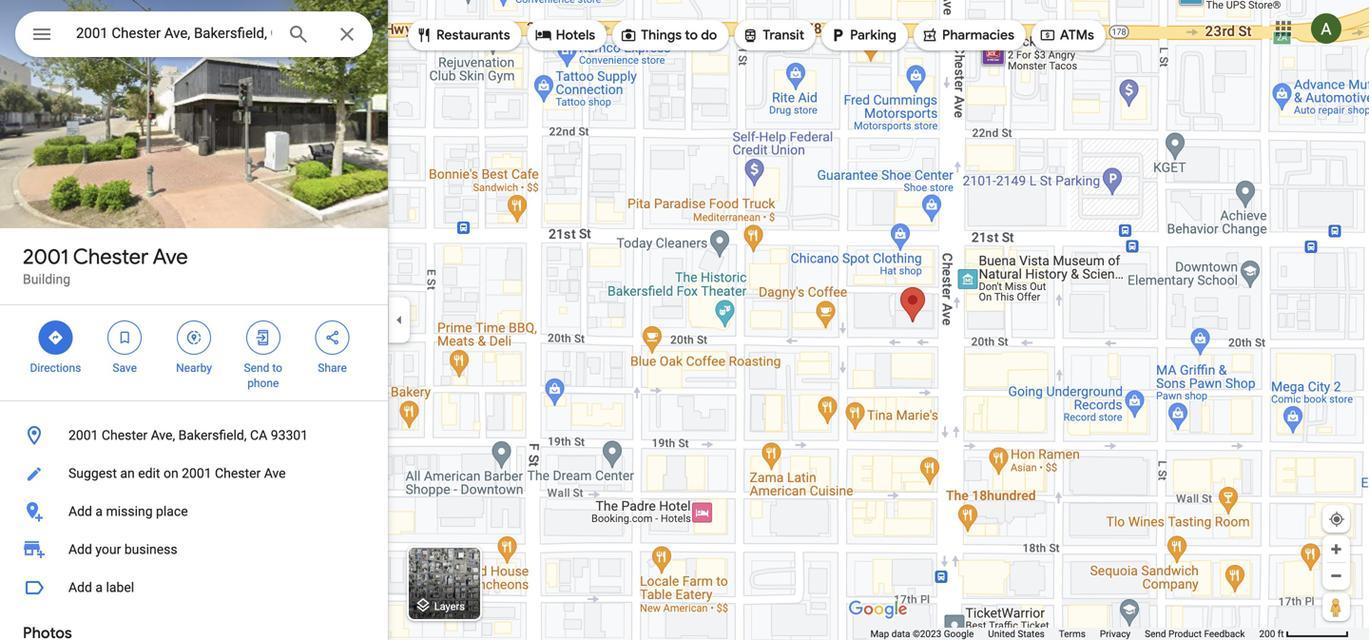 Task type: describe. For each thing, give the bounding box(es) containing it.
add your business
[[68, 542, 177, 557]]

2001 chester ave main content
[[0, 0, 388, 640]]

 things to do
[[620, 25, 717, 46]]

pharmacies
[[942, 27, 1015, 44]]

actions for 2001 chester ave region
[[0, 305, 388, 400]]

hotels
[[556, 27, 595, 44]]

parking
[[850, 27, 897, 44]]

send for send product feedback
[[1145, 628, 1167, 640]]

chester inside suggest an edit on 2001 chester ave button
[[215, 466, 261, 481]]

feedback
[[1204, 628, 1245, 640]]

chester for ave
[[73, 243, 149, 270]]

bakersfield,
[[178, 428, 247, 443]]


[[185, 327, 203, 348]]

 transit
[[742, 25, 805, 46]]

on
[[164, 466, 178, 481]]


[[829, 25, 847, 46]]

restaurants
[[437, 27, 510, 44]]

 search field
[[15, 11, 373, 61]]

terms
[[1059, 628, 1086, 640]]

your
[[95, 542, 121, 557]]

atms
[[1060, 27, 1095, 44]]

united states button
[[988, 628, 1045, 640]]

200
[[1260, 628, 1276, 640]]

200 ft
[[1260, 628, 1284, 640]]

google
[[944, 628, 974, 640]]

add a missing place button
[[0, 493, 388, 531]]


[[324, 327, 341, 348]]

show street view coverage image
[[1323, 593, 1351, 621]]

ca
[[250, 428, 268, 443]]

united
[[988, 628, 1016, 640]]

transit
[[763, 27, 805, 44]]

map
[[871, 628, 889, 640]]

terms button
[[1059, 628, 1086, 640]]

2001 chester ave, bakersfield, ca 93301 button
[[0, 417, 388, 455]]

 pharmacies
[[922, 25, 1015, 46]]


[[47, 327, 64, 348]]

send product feedback button
[[1145, 628, 1245, 640]]

add for add your business
[[68, 542, 92, 557]]

ft
[[1278, 628, 1284, 640]]

directions
[[30, 361, 81, 375]]

save
[[113, 361, 137, 375]]

2 vertical spatial 2001
[[182, 466, 212, 481]]

footer inside google maps element
[[871, 628, 1260, 640]]

a for missing
[[95, 504, 103, 519]]

add a label button
[[0, 569, 388, 607]]

send product feedback
[[1145, 628, 1245, 640]]

none field inside "2001 chester ave, bakersfield, ca 93301" field
[[76, 22, 272, 45]]

do
[[701, 27, 717, 44]]

 atms
[[1039, 25, 1095, 46]]



Task type: vqa. For each thing, say whether or not it's contained in the screenshot.


Task type: locate. For each thing, give the bounding box(es) containing it.
1 vertical spatial a
[[95, 580, 103, 595]]

2001 up the suggest
[[68, 428, 98, 443]]

0 horizontal spatial send
[[244, 361, 270, 375]]

suggest an edit on 2001 chester ave
[[68, 466, 286, 481]]

ave up 
[[153, 243, 188, 270]]

2001
[[23, 243, 69, 270], [68, 428, 98, 443], [182, 466, 212, 481]]

2 a from the top
[[95, 580, 103, 595]]

2 add from the top
[[68, 542, 92, 557]]

chester inside 2001 chester ave, bakersfield, ca 93301 button
[[102, 428, 148, 443]]

united states
[[988, 628, 1045, 640]]

0 vertical spatial to
[[685, 27, 698, 44]]

2001 chester ave, bakersfield, ca 93301
[[68, 428, 308, 443]]


[[1039, 25, 1057, 46]]

chester inside 2001 chester ave building
[[73, 243, 149, 270]]

0 vertical spatial ave
[[153, 243, 188, 270]]

google maps element
[[0, 0, 1370, 640]]

 restaurants
[[416, 25, 510, 46]]

2001 chester ave building
[[23, 243, 188, 287]]

privacy button
[[1100, 628, 1131, 640]]

a left label
[[95, 580, 103, 595]]

1 horizontal spatial ave
[[264, 466, 286, 481]]

show your location image
[[1329, 511, 1346, 528]]

1 vertical spatial 2001
[[68, 428, 98, 443]]

chester up an at the left of page
[[102, 428, 148, 443]]

1 vertical spatial chester
[[102, 428, 148, 443]]

data
[[892, 628, 911, 640]]

1 vertical spatial to
[[272, 361, 282, 375]]

93301
[[271, 428, 308, 443]]

2001 up building
[[23, 243, 69, 270]]

0 vertical spatial a
[[95, 504, 103, 519]]

None field
[[76, 22, 272, 45]]

share
[[318, 361, 347, 375]]

add down the suggest
[[68, 504, 92, 519]]

add a label
[[68, 580, 134, 595]]

1 vertical spatial ave
[[264, 466, 286, 481]]

2 vertical spatial chester
[[215, 466, 261, 481]]

add your business link
[[0, 531, 388, 569]]

building
[[23, 272, 70, 287]]

chester down ca
[[215, 466, 261, 481]]

1 horizontal spatial to
[[685, 27, 698, 44]]

chester
[[73, 243, 149, 270], [102, 428, 148, 443], [215, 466, 261, 481]]

0 horizontal spatial ave
[[153, 243, 188, 270]]


[[116, 327, 133, 348]]

a left missing
[[95, 504, 103, 519]]

nearby
[[176, 361, 212, 375]]

send inside button
[[1145, 628, 1167, 640]]

0 vertical spatial add
[[68, 504, 92, 519]]

 hotels
[[535, 25, 595, 46]]

2001 inside 2001 chester ave building
[[23, 243, 69, 270]]

chester up 
[[73, 243, 149, 270]]

map data ©2023 google
[[871, 628, 974, 640]]

1 add from the top
[[68, 504, 92, 519]]

place
[[156, 504, 188, 519]]


[[620, 25, 637, 46]]


[[535, 25, 552, 46]]

 button
[[15, 11, 68, 61]]


[[255, 327, 272, 348]]

1 a from the top
[[95, 504, 103, 519]]

add a missing place
[[68, 504, 188, 519]]

google account: angela cha  
(angela.cha@adept.ai) image
[[1312, 13, 1342, 44]]

a
[[95, 504, 103, 519], [95, 580, 103, 595]]

suggest an edit on 2001 chester ave button
[[0, 455, 388, 493]]

add left label
[[68, 580, 92, 595]]

to
[[685, 27, 698, 44], [272, 361, 282, 375]]

send inside send to phone
[[244, 361, 270, 375]]

a for label
[[95, 580, 103, 595]]

2 vertical spatial add
[[68, 580, 92, 595]]

edit
[[138, 466, 160, 481]]

states
[[1018, 628, 1045, 640]]

add for add a label
[[68, 580, 92, 595]]

an
[[120, 466, 135, 481]]

collapse side panel image
[[389, 310, 410, 330]]

zoom in image
[[1330, 542, 1344, 556]]

label
[[106, 580, 134, 595]]

ave,
[[151, 428, 175, 443]]

add for add a missing place
[[68, 504, 92, 519]]

to left do
[[685, 27, 698, 44]]

1 vertical spatial add
[[68, 542, 92, 557]]

chester for ave,
[[102, 428, 148, 443]]

footer containing map data ©2023 google
[[871, 628, 1260, 640]]

send to phone
[[244, 361, 282, 390]]

to up the phone
[[272, 361, 282, 375]]

1 vertical spatial send
[[1145, 628, 1167, 640]]

add
[[68, 504, 92, 519], [68, 542, 92, 557], [68, 580, 92, 595]]


[[742, 25, 759, 46]]

send up the phone
[[244, 361, 270, 375]]

privacy
[[1100, 628, 1131, 640]]

0 vertical spatial send
[[244, 361, 270, 375]]

ave inside button
[[264, 466, 286, 481]]

1 horizontal spatial send
[[1145, 628, 1167, 640]]

footer
[[871, 628, 1260, 640]]


[[922, 25, 939, 46]]

 parking
[[829, 25, 897, 46]]

send
[[244, 361, 270, 375], [1145, 628, 1167, 640]]

0 vertical spatial chester
[[73, 243, 149, 270]]

200 ft button
[[1260, 628, 1350, 640]]

zoom out image
[[1330, 569, 1344, 583]]

ave
[[153, 243, 188, 270], [264, 466, 286, 481]]

phone
[[247, 377, 279, 390]]

send for send to phone
[[244, 361, 270, 375]]

business
[[124, 542, 177, 557]]

0 horizontal spatial to
[[272, 361, 282, 375]]

ave inside 2001 chester ave building
[[153, 243, 188, 270]]

2001 right on
[[182, 466, 212, 481]]


[[30, 20, 53, 48]]


[[416, 25, 433, 46]]

©2023
[[913, 628, 942, 640]]

2001 Chester Ave, Bakersfield, CA 93301 field
[[15, 11, 373, 57]]

0 vertical spatial 2001
[[23, 243, 69, 270]]

product
[[1169, 628, 1202, 640]]

to inside send to phone
[[272, 361, 282, 375]]

suggest
[[68, 466, 117, 481]]

2001 for ave,
[[68, 428, 98, 443]]

send left product
[[1145, 628, 1167, 640]]

ave down 93301 at the left of page
[[264, 466, 286, 481]]

layers
[[434, 600, 465, 612]]

things
[[641, 27, 682, 44]]

add left the your
[[68, 542, 92, 557]]

2001 for ave
[[23, 243, 69, 270]]

3 add from the top
[[68, 580, 92, 595]]

missing
[[106, 504, 153, 519]]

to inside  things to do
[[685, 27, 698, 44]]



